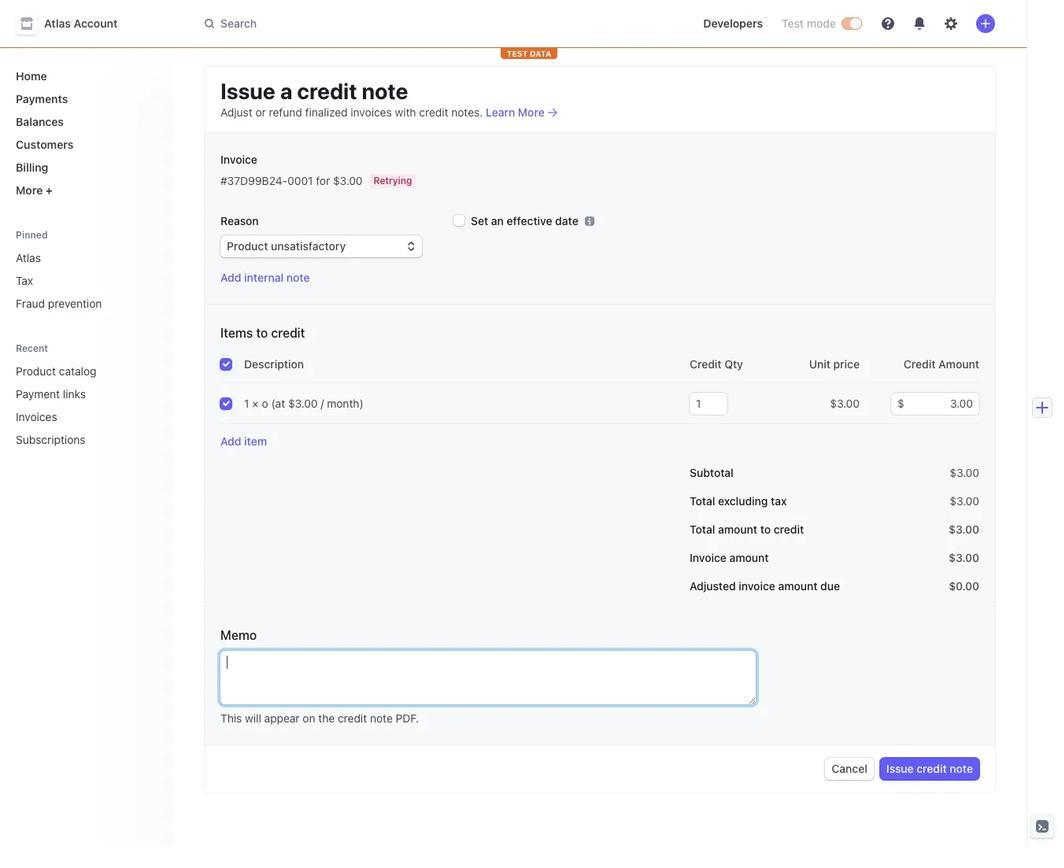 Task type: vqa. For each thing, say whether or not it's contained in the screenshot.
Total to the bottom
yes



Task type: locate. For each thing, give the bounding box(es) containing it.
0 vertical spatial atlas
[[44, 17, 71, 30]]

issue up adjust
[[221, 78, 276, 104]]

note
[[362, 78, 408, 104], [287, 271, 310, 284], [370, 712, 393, 726], [950, 763, 974, 776]]

1 vertical spatial issue
[[887, 763, 914, 776]]

1 horizontal spatial to
[[761, 523, 771, 537]]

1 vertical spatial amount
[[730, 552, 769, 565]]

qty
[[725, 358, 744, 371]]

0 vertical spatial invoice
[[221, 153, 258, 166]]

invoices
[[16, 410, 57, 424]]

payments
[[16, 92, 68, 106]]

1 vertical spatial invoice
[[690, 552, 727, 565]]

memo
[[221, 629, 257, 643]]

fraud prevention link
[[9, 291, 161, 317]]

cancel button
[[826, 759, 874, 781]]

test
[[782, 17, 804, 30]]

home
[[16, 69, 47, 83]]

$ button
[[892, 393, 905, 415]]

total excluding tax
[[690, 495, 788, 508]]

subscriptions link
[[9, 427, 139, 453]]

Set an effective date checkbox
[[454, 215, 465, 226]]

1 horizontal spatial credit
[[904, 358, 936, 371]]

tax link
[[9, 268, 161, 294]]

0 vertical spatial total
[[690, 495, 716, 508]]

atlas account button
[[16, 13, 133, 35]]

invoice
[[739, 580, 776, 593]]

for
[[316, 174, 330, 188]]

adjust
[[221, 106, 253, 119]]

1 vertical spatial more
[[16, 184, 43, 197]]

atlas inside button
[[44, 17, 71, 30]]

+
[[46, 184, 53, 197]]

2 add from the top
[[221, 435, 241, 448]]

set
[[471, 214, 489, 228]]

set an effective date
[[471, 214, 579, 228]]

amount
[[939, 358, 980, 371]]

total down 'subtotal'
[[690, 495, 716, 508]]

1 credit from the left
[[690, 358, 722, 371]]

amount left the due at the bottom right of page
[[779, 580, 818, 593]]

developers
[[704, 17, 763, 30]]

Search search field
[[195, 9, 640, 38]]

issue for issue a credit note
[[221, 78, 276, 104]]

add inside button
[[221, 271, 241, 284]]

1 horizontal spatial more
[[518, 106, 545, 119]]

amount for total
[[719, 523, 758, 537]]

invoice up the adjusted
[[690, 552, 727, 565]]

developers link
[[697, 11, 770, 36]]

learn
[[486, 106, 516, 119]]

total up the invoice amount
[[690, 523, 716, 537]]

0 horizontal spatial issue
[[221, 78, 276, 104]]

with
[[395, 106, 416, 119]]

subtotal
[[690, 466, 734, 480]]

add left the internal
[[221, 271, 241, 284]]

search
[[221, 17, 257, 30]]

0 vertical spatial more
[[518, 106, 545, 119]]

amount down total excluding tax
[[719, 523, 758, 537]]

credit amount
[[904, 358, 980, 371]]

test mode
[[782, 17, 837, 30]]

1 total from the top
[[690, 495, 716, 508]]

2 vertical spatial amount
[[779, 580, 818, 593]]

atlas inside "pinned" element
[[16, 251, 41, 265]]

invoice for invoice
[[221, 153, 258, 166]]

cancel
[[832, 763, 868, 776]]

0 vertical spatial amount
[[719, 523, 758, 537]]

1 vertical spatial atlas
[[16, 251, 41, 265]]

$3.00
[[333, 174, 363, 188], [288, 397, 318, 410], [831, 397, 860, 410], [950, 466, 980, 480], [950, 495, 980, 508], [950, 523, 980, 537], [950, 552, 980, 565]]

credit left qty
[[690, 358, 722, 371]]

on
[[303, 712, 316, 726]]

invoices
[[351, 106, 392, 119]]

issue
[[221, 78, 276, 104], [887, 763, 914, 776]]

×
[[252, 397, 259, 410]]

internal
[[244, 271, 284, 284]]

0 horizontal spatial atlas
[[16, 251, 41, 265]]

Search text field
[[195, 9, 640, 38]]

1 vertical spatial to
[[761, 523, 771, 537]]

to down excluding
[[761, 523, 771, 537]]

more right learn
[[518, 106, 545, 119]]

1 horizontal spatial issue
[[887, 763, 914, 776]]

month)
[[327, 397, 364, 410]]

product catalog link
[[9, 358, 139, 384]]

balances
[[16, 115, 64, 128]]

more left '+'
[[16, 184, 43, 197]]

0 horizontal spatial more
[[16, 184, 43, 197]]

due
[[821, 580, 841, 593]]

fraud
[[16, 297, 45, 310]]

credit left the "amount"
[[904, 358, 936, 371]]

atlas down pinned
[[16, 251, 41, 265]]

product catalog
[[16, 365, 97, 378]]

more inside learn more link
[[518, 106, 545, 119]]

amount
[[719, 523, 758, 537], [730, 552, 769, 565], [779, 580, 818, 593]]

issue right cancel
[[887, 763, 914, 776]]

1 horizontal spatial invoice
[[690, 552, 727, 565]]

0 horizontal spatial invoice
[[221, 153, 258, 166]]

2 total from the top
[[690, 523, 716, 537]]

price
[[834, 358, 860, 371]]

0 horizontal spatial to
[[256, 326, 268, 340]]

1 vertical spatial total
[[690, 523, 716, 537]]

Memo text field
[[221, 652, 756, 705]]

None text field
[[690, 393, 728, 415], [905, 393, 980, 415], [690, 393, 728, 415], [905, 393, 980, 415]]

issue inside "button"
[[887, 763, 914, 776]]

help image
[[882, 17, 895, 30]]

invoice for invoice amount
[[690, 552, 727, 565]]

pinned
[[16, 229, 48, 241]]

add
[[221, 271, 241, 284], [221, 435, 241, 448]]

issue a credit note
[[221, 78, 408, 104]]

1 horizontal spatial atlas
[[44, 17, 71, 30]]

invoice up #37d99b24-
[[221, 153, 258, 166]]

payment links
[[16, 388, 86, 401]]

#37d99b24-
[[221, 174, 288, 188]]

2 credit from the left
[[904, 358, 936, 371]]

credit for credit qty
[[690, 358, 722, 371]]

1 vertical spatial add
[[221, 435, 241, 448]]

add inside button
[[221, 435, 241, 448]]

amount down total amount to credit
[[730, 552, 769, 565]]

to right items
[[256, 326, 268, 340]]

item
[[244, 435, 267, 448]]

1 × o (at $3.00 / month)
[[244, 397, 364, 410]]

0 vertical spatial issue
[[221, 78, 276, 104]]

invoice
[[221, 153, 258, 166], [690, 552, 727, 565]]

catalog
[[59, 365, 97, 378]]

adjusted
[[690, 580, 736, 593]]

0 vertical spatial to
[[256, 326, 268, 340]]

links
[[63, 388, 86, 401]]

1 add from the top
[[221, 271, 241, 284]]

total amount to credit
[[690, 523, 805, 537]]

atlas
[[44, 17, 71, 30], [16, 251, 41, 265]]

atlas left account
[[44, 17, 71, 30]]

add left the item
[[221, 435, 241, 448]]

data
[[530, 49, 552, 58]]

0 vertical spatial add
[[221, 271, 241, 284]]

to
[[256, 326, 268, 340], [761, 523, 771, 537]]

0 horizontal spatial credit
[[690, 358, 722, 371]]

total
[[690, 495, 716, 508], [690, 523, 716, 537]]

add for add item
[[221, 435, 241, 448]]

more +
[[16, 184, 53, 197]]



Task type: describe. For each thing, give the bounding box(es) containing it.
atlas for atlas account
[[44, 17, 71, 30]]

learn more
[[486, 106, 545, 119]]

issue for issue credit note
[[887, 763, 914, 776]]

add for add internal note
[[221, 271, 241, 284]]

this
[[221, 712, 242, 726]]

add item button
[[221, 434, 267, 450]]

payment
[[16, 388, 60, 401]]

appear
[[264, 712, 300, 726]]

settings image
[[945, 17, 958, 30]]

tax
[[771, 495, 788, 508]]

billing link
[[9, 154, 161, 180]]

add item
[[221, 435, 267, 448]]

customers
[[16, 138, 74, 151]]

notes.
[[452, 106, 483, 119]]

pinned navigation links element
[[9, 228, 161, 317]]

#37d99b24-0001 for $3.00
[[221, 174, 363, 188]]

the
[[319, 712, 335, 726]]

note inside issue credit note "button"
[[950, 763, 974, 776]]

invoices link
[[9, 404, 139, 430]]

this will appear on the credit note pdf.
[[221, 712, 419, 726]]

amount for invoice
[[730, 552, 769, 565]]

credit qty
[[690, 358, 744, 371]]

test
[[507, 49, 528, 58]]

a
[[280, 78, 293, 104]]

pinned element
[[9, 245, 161, 317]]

credit for credit amount
[[904, 358, 936, 371]]

$0.00
[[950, 580, 980, 593]]

items to credit
[[221, 326, 305, 340]]

atlas account
[[44, 17, 118, 30]]

account
[[74, 17, 118, 30]]

atlas for atlas
[[16, 251, 41, 265]]

total for total amount to credit
[[690, 523, 716, 537]]

learn more link
[[486, 105, 558, 121]]

date
[[556, 214, 579, 228]]

billing
[[16, 161, 48, 174]]

recent
[[16, 343, 48, 355]]

recent element
[[0, 358, 173, 453]]

will
[[245, 712, 261, 726]]

$
[[898, 397, 905, 410]]

finalized
[[305, 106, 348, 119]]

fraud prevention
[[16, 297, 102, 310]]

invoice amount
[[690, 552, 769, 565]]

o
[[262, 397, 268, 410]]

unit price
[[810, 358, 860, 371]]

0001
[[288, 174, 313, 188]]

unit
[[810, 358, 831, 371]]

core navigation links element
[[9, 63, 161, 203]]

reason
[[221, 214, 259, 228]]

add internal note button
[[221, 270, 310, 286]]

credit inside issue credit note "button"
[[917, 763, 948, 776]]

prevention
[[48, 297, 102, 310]]

/
[[321, 397, 324, 410]]

retrying
[[374, 175, 412, 187]]

adjusted invoice amount due
[[690, 580, 841, 593]]

payments link
[[9, 86, 161, 112]]

home link
[[9, 63, 161, 89]]

test data
[[507, 49, 552, 58]]

customers link
[[9, 132, 161, 158]]

1
[[244, 397, 249, 410]]

more inside core navigation links element
[[16, 184, 43, 197]]

refund
[[269, 106, 302, 119]]

mode
[[807, 17, 837, 30]]

payment links link
[[9, 381, 139, 407]]

add internal note
[[221, 271, 310, 284]]

recent navigation links element
[[0, 342, 173, 453]]

or
[[256, 106, 266, 119]]

product
[[16, 365, 56, 378]]

notifications image
[[914, 17, 927, 30]]

description
[[244, 358, 304, 371]]

tax
[[16, 274, 33, 288]]

balances link
[[9, 109, 161, 135]]

total for total excluding tax
[[690, 495, 716, 508]]

issue credit note button
[[881, 759, 980, 781]]

note inside add internal note button
[[287, 271, 310, 284]]

(at
[[271, 397, 285, 410]]

excluding
[[719, 495, 769, 508]]

subscriptions
[[16, 433, 86, 447]]

an
[[491, 214, 504, 228]]

issue credit note
[[887, 763, 974, 776]]



